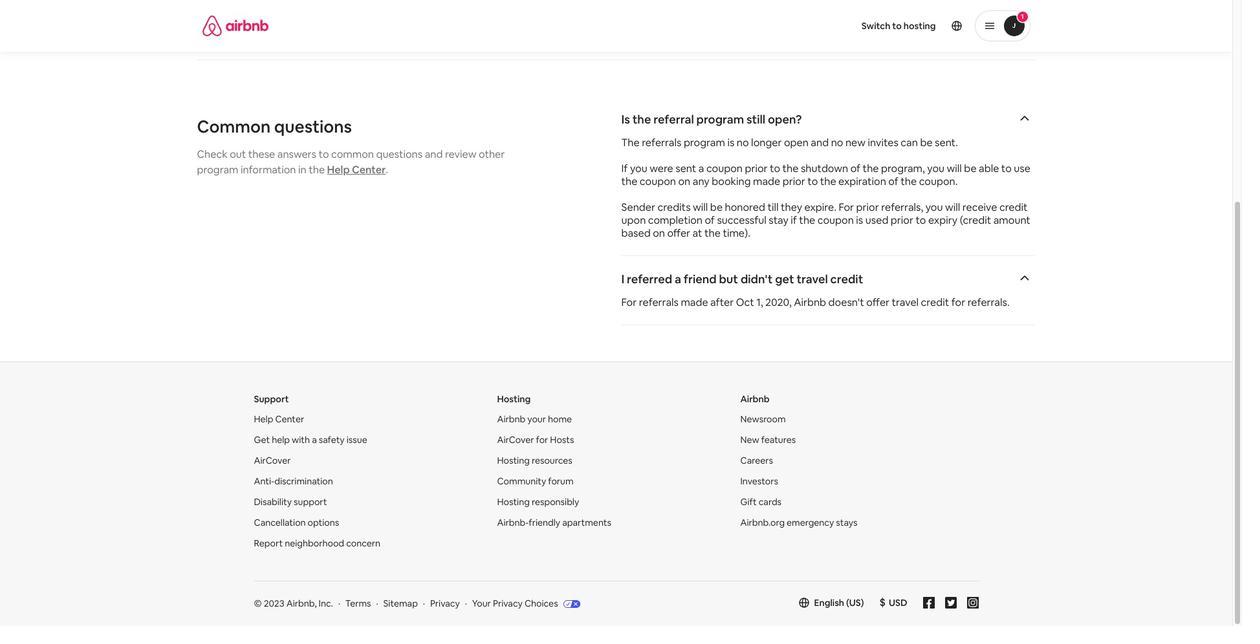 Task type: locate. For each thing, give the bounding box(es) containing it.
offer right "doesn't" in the top right of the page
[[867, 296, 890, 309]]

0 horizontal spatial is
[[728, 136, 735, 149]]

1 vertical spatial made
[[681, 296, 708, 309]]

be left the 'able'
[[964, 162, 977, 175]]

careers link
[[741, 455, 773, 467]]

airbnb.org
[[741, 517, 785, 529]]

will down any
[[693, 201, 708, 214]]

support
[[254, 393, 289, 405]]

0 horizontal spatial a
[[312, 434, 317, 446]]

center down common
[[352, 163, 386, 177]]

but
[[719, 272, 738, 287]]

0 vertical spatial a
[[699, 162, 704, 175]]

on
[[678, 175, 691, 188], [653, 226, 665, 240]]

anti-
[[254, 476, 275, 487]]

privacy left your
[[430, 598, 460, 610]]

1 vertical spatial is
[[856, 214, 863, 227]]

gift
[[741, 496, 757, 508]]

center up help
[[275, 413, 304, 425]]

1 horizontal spatial for
[[839, 201, 854, 214]]

1 vertical spatial for
[[622, 296, 637, 309]]

questions up .
[[376, 148, 423, 161]]

of down new
[[851, 162, 861, 175]]

be inside the if you were sent a coupon prior to the shutdown of the program, you will be able to use the coupon on any booking made prior to the expiration of the coupon.
[[964, 162, 977, 175]]

0 vertical spatial help
[[327, 163, 350, 177]]

the inside 'check out these answers to common questions and review other program information in the'
[[309, 163, 325, 177]]

credit right receive
[[1000, 201, 1028, 214]]

1 horizontal spatial a
[[675, 272, 681, 287]]

1 vertical spatial hosting
[[497, 455, 530, 467]]

0 vertical spatial referrals
[[642, 136, 682, 149]]

2 horizontal spatial credit
[[1000, 201, 1028, 214]]

2 vertical spatial hosting
[[497, 496, 530, 508]]

concern
[[346, 538, 381, 549]]

1 horizontal spatial privacy
[[493, 598, 523, 610]]

travel up "for referrals made after oct 1, 2020, airbnb doesn't offer travel credit for referrals."
[[797, 272, 828, 287]]

3 hosting from the top
[[497, 496, 530, 508]]

referrals.
[[968, 296, 1010, 309]]

you down sent. in the top right of the page
[[927, 162, 945, 175]]

to right answers at left
[[319, 148, 329, 161]]

1 horizontal spatial and
[[811, 136, 829, 149]]

0 vertical spatial on
[[678, 175, 691, 188]]

offer
[[667, 226, 691, 240], [867, 296, 890, 309]]

the referrals program is no longer open and no new invites can be sent.
[[622, 136, 958, 149]]

2 vertical spatial airbnb
[[497, 413, 526, 425]]

1 horizontal spatial coupon
[[707, 162, 743, 175]]

be inside sender credits will be honored till they expire. for prior referrals, you will receive credit upon completion of successful stay if the coupon is used prior to expiry (credit amount based on offer at the time).
[[710, 201, 723, 214]]

the up sender
[[622, 175, 638, 188]]

0 vertical spatial program
[[697, 112, 744, 127]]

doesn't
[[829, 296, 864, 309]]

be left honored
[[710, 201, 723, 214]]

1 vertical spatial help center link
[[254, 413, 304, 425]]

resources
[[532, 455, 573, 467]]

0 horizontal spatial made
[[681, 296, 708, 309]]

0 horizontal spatial and
[[425, 148, 443, 161]]

of right the at
[[705, 214, 715, 227]]

your privacy choices
[[472, 598, 558, 610]]

1,
[[757, 296, 763, 309]]

program inside 'check out these answers to common questions and review other program information in the'
[[197, 163, 238, 177]]

2 vertical spatial program
[[197, 163, 238, 177]]

your
[[528, 413, 546, 425]]

hosting for hosting resources
[[497, 455, 530, 467]]

you down coupon.
[[926, 201, 943, 214]]

help center link
[[327, 163, 386, 177], [254, 413, 304, 425]]

1 hosting from the top
[[497, 393, 531, 405]]

aircover for aircover link
[[254, 455, 291, 467]]

offer inside sender credits will be honored till they expire. for prior referrals, you will receive credit upon completion of successful stay if the coupon is used prior to expiry (credit amount based on offer at the time).
[[667, 226, 691, 240]]

and
[[811, 136, 829, 149], [425, 148, 443, 161]]

1 horizontal spatial aircover
[[497, 434, 534, 446]]

sender
[[622, 201, 655, 214]]

is left the used
[[856, 214, 863, 227]]

1 vertical spatial travel
[[892, 296, 919, 309]]

airbnb up newsroom link
[[741, 393, 770, 405]]

airbnb left your
[[497, 413, 526, 425]]

a right sent
[[699, 162, 704, 175]]

1 vertical spatial questions
[[376, 148, 423, 161]]

be right can
[[920, 136, 933, 149]]

with
[[292, 434, 310, 446]]

of up referrals,
[[889, 175, 899, 188]]

coupon left the used
[[818, 214, 854, 227]]

0 horizontal spatial help center link
[[254, 413, 304, 425]]

the inside button
[[633, 112, 651, 127]]

0 vertical spatial questions
[[274, 116, 352, 138]]

is down is the referral program still open? on the top right of page
[[728, 136, 735, 149]]

0 vertical spatial for
[[839, 201, 854, 214]]

english (us)
[[814, 597, 864, 609]]

1 horizontal spatial help center link
[[327, 163, 386, 177]]

0 vertical spatial airbnb
[[794, 296, 826, 309]]

privacy right your
[[493, 598, 523, 610]]

for down i at the top right of page
[[622, 296, 637, 309]]

1 horizontal spatial is
[[856, 214, 863, 227]]

1 horizontal spatial credit
[[921, 296, 949, 309]]

apartments
[[562, 517, 611, 529]]

help center link down common
[[327, 163, 386, 177]]

1 horizontal spatial on
[[678, 175, 691, 188]]

1 vertical spatial be
[[964, 162, 977, 175]]

program left still
[[697, 112, 744, 127]]

0 horizontal spatial center
[[275, 413, 304, 425]]

1 button
[[975, 10, 1030, 41]]

0 vertical spatial offer
[[667, 226, 691, 240]]

the right the in
[[309, 163, 325, 177]]

0 horizontal spatial aircover
[[254, 455, 291, 467]]

investors link
[[741, 476, 778, 487]]

to left expiry at the right top
[[916, 214, 926, 227]]

referrals down referred
[[639, 296, 679, 309]]

travel inside button
[[797, 272, 828, 287]]

1 horizontal spatial no
[[831, 136, 843, 149]]

no left the longer
[[737, 136, 749, 149]]

referrals
[[642, 136, 682, 149], [639, 296, 679, 309]]

aircover down the airbnb your home
[[497, 434, 534, 446]]

these
[[248, 148, 275, 161]]

privacy
[[430, 598, 460, 610], [493, 598, 523, 610]]

2 horizontal spatial coupon
[[818, 214, 854, 227]]

2 horizontal spatial be
[[964, 162, 977, 175]]

1 horizontal spatial for
[[952, 296, 966, 309]]

if
[[622, 162, 628, 175]]

1 horizontal spatial center
[[352, 163, 386, 177]]

0 vertical spatial aircover
[[497, 434, 534, 446]]

0 vertical spatial made
[[753, 175, 781, 188]]

get
[[775, 272, 794, 287]]

can
[[901, 136, 918, 149]]

program down check
[[197, 163, 238, 177]]

2 hosting from the top
[[497, 455, 530, 467]]

0 horizontal spatial help
[[254, 413, 273, 425]]

hosting responsibly
[[497, 496, 579, 508]]

coupon up the credits
[[640, 175, 676, 188]]

prior down the longer
[[745, 162, 768, 175]]

aircover up anti-
[[254, 455, 291, 467]]

is
[[622, 112, 630, 127]]

0 horizontal spatial on
[[653, 226, 665, 240]]

hosting for hosting responsibly
[[497, 496, 530, 508]]

0 horizontal spatial offer
[[667, 226, 691, 240]]

for
[[839, 201, 854, 214], [622, 296, 637, 309]]

coupon.
[[919, 175, 958, 188]]

to down the longer
[[770, 162, 780, 175]]

to left use
[[1002, 162, 1012, 175]]

offer left the at
[[667, 226, 691, 240]]

will down sent. in the top right of the page
[[947, 162, 962, 175]]

prior right the used
[[891, 214, 914, 227]]

choices
[[525, 598, 558, 610]]

get help with a safety issue
[[254, 434, 367, 446]]

1 vertical spatial credit
[[831, 272, 863, 287]]

the right is
[[633, 112, 651, 127]]

1 vertical spatial offer
[[867, 296, 890, 309]]

0 horizontal spatial of
[[705, 214, 715, 227]]

for left referrals.
[[952, 296, 966, 309]]

to inside profile element
[[893, 20, 902, 32]]

credit left referrals.
[[921, 296, 949, 309]]

0 vertical spatial center
[[352, 163, 386, 177]]

1 horizontal spatial airbnb
[[741, 393, 770, 405]]

made up till at the right top
[[753, 175, 781, 188]]

to right switch on the right
[[893, 20, 902, 32]]

credit up "doesn't" in the top right of the page
[[831, 272, 863, 287]]

0 horizontal spatial for
[[536, 434, 548, 446]]

0 vertical spatial is
[[728, 136, 735, 149]]

referrals up the "were"
[[642, 136, 682, 149]]

coupon inside sender credits will be honored till they expire. for prior referrals, you will receive credit upon completion of successful stay if the coupon is used prior to expiry (credit amount based on offer at the time).
[[818, 214, 854, 227]]

for left hosts
[[536, 434, 548, 446]]

cards
[[759, 496, 782, 508]]

travel right "doesn't" in the top right of the page
[[892, 296, 919, 309]]

0 horizontal spatial be
[[710, 201, 723, 214]]

aircover for hosts
[[497, 434, 574, 446]]

2 no from the left
[[831, 136, 843, 149]]

shutdown
[[801, 162, 848, 175]]

sitemap link
[[383, 598, 418, 610]]

0 horizontal spatial privacy
[[430, 598, 460, 610]]

based
[[622, 226, 651, 240]]

1 vertical spatial center
[[275, 413, 304, 425]]

1 vertical spatial help
[[254, 413, 273, 425]]

questions up answers at left
[[274, 116, 352, 138]]

coupon
[[707, 162, 743, 175], [640, 175, 676, 188], [818, 214, 854, 227]]

other
[[479, 148, 505, 161]]

navigate to instagram image
[[967, 597, 979, 609]]

0 horizontal spatial airbnb
[[497, 413, 526, 425]]

coupon right sent
[[707, 162, 743, 175]]

no left new
[[831, 136, 843, 149]]

and right open
[[811, 136, 829, 149]]

honored
[[725, 201, 765, 214]]

2 vertical spatial a
[[312, 434, 317, 446]]

1 horizontal spatial help
[[327, 163, 350, 177]]

terms link
[[345, 598, 371, 610]]

disability support link
[[254, 496, 327, 508]]

1 vertical spatial aircover
[[254, 455, 291, 467]]

0 vertical spatial be
[[920, 136, 933, 149]]

hosting up airbnb your home link
[[497, 393, 531, 405]]

is the referral program still open? button
[[622, 112, 1036, 127]]

upon
[[622, 214, 646, 227]]

2 horizontal spatial a
[[699, 162, 704, 175]]

0 vertical spatial hosting
[[497, 393, 531, 405]]

newsroom link
[[741, 413, 786, 425]]

a left friend
[[675, 272, 681, 287]]

2 privacy from the left
[[493, 598, 523, 610]]

aircover for hosts link
[[497, 434, 574, 446]]

program
[[697, 112, 744, 127], [684, 136, 725, 149], [197, 163, 238, 177]]

1 vertical spatial a
[[675, 272, 681, 287]]

0 vertical spatial credit
[[1000, 201, 1028, 214]]

and inside 'check out these answers to common questions and review other program information in the'
[[425, 148, 443, 161]]

2 vertical spatial credit
[[921, 296, 949, 309]]

help down common
[[327, 163, 350, 177]]

1 vertical spatial referrals
[[639, 296, 679, 309]]

airbnb-
[[497, 517, 529, 529]]

1 horizontal spatial questions
[[376, 148, 423, 161]]

airbnb your home link
[[497, 413, 572, 425]]

a right with
[[312, 434, 317, 446]]

made down friend
[[681, 296, 708, 309]]

for right expire.
[[839, 201, 854, 214]]

0 vertical spatial travel
[[797, 272, 828, 287]]

the up expire.
[[820, 175, 836, 188]]

0 horizontal spatial credit
[[831, 272, 863, 287]]

amount
[[994, 214, 1031, 227]]

referrals for the
[[642, 136, 682, 149]]

used
[[866, 214, 889, 227]]

on right based
[[653, 226, 665, 240]]

hosting resources
[[497, 455, 573, 467]]

will inside the if you were sent a coupon prior to the shutdown of the program, you will be able to use the coupon on any booking made prior to the expiration of the coupon.
[[947, 162, 962, 175]]

program,
[[881, 162, 925, 175]]

hosting up airbnb-
[[497, 496, 530, 508]]

help up get
[[254, 413, 273, 425]]

referrals,
[[881, 201, 923, 214]]

if you were sent a coupon prior to the shutdown of the program, you will be able to use the coupon on any booking made prior to the expiration of the coupon.
[[622, 162, 1031, 188]]

terms
[[345, 598, 371, 610]]

1 vertical spatial for
[[536, 434, 548, 446]]

program down is the referral program still open? on the top right of page
[[684, 136, 725, 149]]

hosting
[[497, 393, 531, 405], [497, 455, 530, 467], [497, 496, 530, 508]]

1 vertical spatial airbnb
[[741, 393, 770, 405]]

to
[[893, 20, 902, 32], [319, 148, 329, 161], [770, 162, 780, 175], [1002, 162, 1012, 175], [808, 175, 818, 188], [916, 214, 926, 227]]

2 vertical spatial be
[[710, 201, 723, 214]]

airbnb down the i referred a friend but didn't get travel credit button
[[794, 296, 826, 309]]

1 horizontal spatial be
[[920, 136, 933, 149]]

and left review at top
[[425, 148, 443, 161]]

help for help center
[[254, 413, 273, 425]]

disability
[[254, 496, 292, 508]]

new
[[741, 434, 759, 446]]

hosting up community
[[497, 455, 530, 467]]

0 horizontal spatial no
[[737, 136, 749, 149]]

options
[[308, 517, 339, 529]]

for inside sender credits will be honored till they expire. for prior referrals, you will receive credit upon completion of successful stay if the coupon is used prior to expiry (credit amount based on offer at the time).
[[839, 201, 854, 214]]

help for help center .
[[327, 163, 350, 177]]

sitemap
[[383, 598, 418, 610]]

0 horizontal spatial travel
[[797, 272, 828, 287]]

and for questions
[[425, 148, 443, 161]]

a
[[699, 162, 704, 175], [675, 272, 681, 287], [312, 434, 317, 446]]

on left any
[[678, 175, 691, 188]]

get help with a safety issue link
[[254, 434, 367, 446]]

2 horizontal spatial airbnb
[[794, 296, 826, 309]]

help center link up help
[[254, 413, 304, 425]]

1 horizontal spatial made
[[753, 175, 781, 188]]

(us)
[[846, 597, 864, 609]]

1 vertical spatial on
[[653, 226, 665, 240]]



Task type: vqa. For each thing, say whether or not it's contained in the screenshot.
the We had an absolutely fabulous stay at skyline yurt, we only we wished we had more time at this beautiful place! Everything was as described, even better actually! Great communication & very clean!! Would highly recommend to future guests!
no



Task type: describe. For each thing, give the bounding box(es) containing it.
for referrals made after oct 1, 2020, airbnb doesn't offer travel credit for referrals.
[[622, 296, 1010, 309]]

credit inside button
[[831, 272, 863, 287]]

0 vertical spatial for
[[952, 296, 966, 309]]

anti-discrimination link
[[254, 476, 333, 487]]

navigate to twitter image
[[945, 597, 957, 609]]

any
[[693, 175, 710, 188]]

referral
[[654, 112, 694, 127]]

neighborhood
[[285, 538, 344, 549]]

(credit
[[960, 214, 991, 227]]

questions inside 'check out these answers to common questions and review other program information in the'
[[376, 148, 423, 161]]

center for help center .
[[352, 163, 386, 177]]

aircover link
[[254, 455, 291, 467]]

time).
[[723, 226, 751, 240]]

0 vertical spatial help center link
[[327, 163, 386, 177]]

new features
[[741, 434, 796, 446]]

hosts
[[550, 434, 574, 446]]

referrals for referred
[[639, 296, 679, 309]]

prior up the they
[[783, 175, 805, 188]]

booking
[[712, 175, 751, 188]]

features
[[761, 434, 796, 446]]

check
[[197, 148, 228, 161]]

hosting responsibly link
[[497, 496, 579, 508]]

switch to hosting
[[862, 20, 936, 32]]

help center .
[[327, 163, 388, 177]]

0 horizontal spatial for
[[622, 296, 637, 309]]

community
[[497, 476, 546, 487]]

discrimination
[[275, 476, 333, 487]]

airbnb for airbnb your home
[[497, 413, 526, 425]]

english (us) button
[[799, 597, 864, 609]]

use
[[1014, 162, 1031, 175]]

© 2023 airbnb, inc.
[[254, 598, 333, 610]]

1 vertical spatial program
[[684, 136, 725, 149]]

airbnb your home
[[497, 413, 572, 425]]

i referred a friend but didn't get travel credit button
[[622, 272, 1036, 287]]

i
[[622, 272, 625, 287]]

switch
[[862, 20, 891, 32]]

will left receive
[[945, 201, 960, 214]]

stay
[[769, 214, 789, 227]]

a inside the if you were sent a coupon prior to the shutdown of the program, you will be able to use the coupon on any booking made prior to the expiration of the coupon.
[[699, 162, 704, 175]]

the right if
[[799, 214, 815, 227]]

support
[[294, 496, 327, 508]]

hosting for hosting
[[497, 393, 531, 405]]

is inside sender credits will be honored till they expire. for prior referrals, you will receive credit upon completion of successful stay if the coupon is used prior to expiry (credit amount based on offer at the time).
[[856, 214, 863, 227]]

disability support
[[254, 496, 327, 508]]

at
[[693, 226, 702, 240]]

till
[[768, 201, 779, 214]]

airbnb.org emergency stays link
[[741, 517, 858, 529]]

investors
[[741, 476, 778, 487]]

a inside button
[[675, 272, 681, 287]]

successful
[[717, 214, 767, 227]]

newsroom
[[741, 413, 786, 425]]

new
[[846, 136, 866, 149]]

usd
[[889, 597, 908, 609]]

1 horizontal spatial of
[[851, 162, 861, 175]]

1 horizontal spatial travel
[[892, 296, 919, 309]]

credits
[[658, 201, 691, 214]]

your privacy choices link
[[472, 598, 580, 611]]

receive
[[963, 201, 997, 214]]

aircover for aircover for hosts
[[497, 434, 534, 446]]

privacy link
[[430, 598, 460, 610]]

sent
[[676, 162, 696, 175]]

0 horizontal spatial questions
[[274, 116, 352, 138]]

careers
[[741, 455, 773, 467]]

oct
[[736, 296, 754, 309]]

invites
[[868, 136, 899, 149]]

1
[[1021, 12, 1024, 21]]

2 horizontal spatial of
[[889, 175, 899, 188]]

1 privacy from the left
[[430, 598, 460, 610]]

profile element
[[632, 0, 1030, 52]]

issue
[[347, 434, 367, 446]]

center for help center
[[275, 413, 304, 425]]

to inside 'check out these answers to common questions and review other program information in the'
[[319, 148, 329, 161]]

gift cards
[[741, 496, 782, 508]]

you inside sender credits will be honored till they expire. for prior referrals, you will receive credit upon completion of successful stay if the coupon is used prior to expiry (credit amount based on offer at the time).
[[926, 201, 943, 214]]

your
[[472, 598, 491, 610]]

1 no from the left
[[737, 136, 749, 149]]

the down the referrals program is no longer open and no new invites can be sent.
[[783, 162, 799, 175]]

you right if
[[630, 162, 648, 175]]

cancellation
[[254, 517, 306, 529]]

common
[[331, 148, 374, 161]]

to inside sender credits will be honored till they expire. for prior referrals, you will receive credit upon completion of successful stay if the coupon is used prior to expiry (credit amount based on offer at the time).
[[916, 214, 926, 227]]

on inside sender credits will be honored till they expire. for prior referrals, you will receive credit upon completion of successful stay if the coupon is used prior to expiry (credit amount based on offer at the time).
[[653, 226, 665, 240]]

community forum link
[[497, 476, 574, 487]]

out
[[230, 148, 246, 161]]

cancellation options
[[254, 517, 339, 529]]

check out these answers to common questions and review other program information in the
[[197, 148, 505, 177]]

airbnb for airbnb
[[741, 393, 770, 405]]

0 horizontal spatial coupon
[[640, 175, 676, 188]]

is the referral program still open?
[[622, 112, 802, 127]]

program inside button
[[697, 112, 744, 127]]

in
[[298, 163, 307, 177]]

anti-discrimination
[[254, 476, 333, 487]]

credit inside sender credits will be honored till they expire. for prior referrals, you will receive credit upon completion of successful stay if the coupon is used prior to expiry (credit amount based on offer at the time).
[[1000, 201, 1028, 214]]

still
[[747, 112, 766, 127]]

emergency
[[787, 517, 834, 529]]

the right the at
[[705, 226, 721, 240]]

expire.
[[805, 201, 837, 214]]

friend
[[684, 272, 717, 287]]

2020,
[[766, 296, 792, 309]]

and for open
[[811, 136, 829, 149]]

airbnb.org emergency stays
[[741, 517, 858, 529]]

2023
[[264, 598, 285, 610]]

on inside the if you were sent a coupon prior to the shutdown of the program, you will be able to use the coupon on any booking made prior to the expiration of the coupon.
[[678, 175, 691, 188]]

of inside sender credits will be honored till they expire. for prior referrals, you will receive credit upon completion of successful stay if the coupon is used prior to expiry (credit amount based on offer at the time).
[[705, 214, 715, 227]]

open?
[[768, 112, 802, 127]]

forum
[[548, 476, 574, 487]]

help center
[[254, 413, 304, 425]]

get
[[254, 434, 270, 446]]

the up referrals,
[[901, 175, 917, 188]]

$
[[880, 596, 886, 610]]

airbnb-friendly apartments
[[497, 517, 611, 529]]

prior down expiration
[[856, 201, 879, 214]]

the down invites
[[863, 162, 879, 175]]

1 horizontal spatial offer
[[867, 296, 890, 309]]

report neighborhood concern link
[[254, 538, 381, 549]]

referred
[[627, 272, 672, 287]]

information
[[241, 163, 296, 177]]

completion
[[648, 214, 703, 227]]

open
[[784, 136, 809, 149]]

help
[[272, 434, 290, 446]]

stays
[[836, 517, 858, 529]]

to up expire.
[[808, 175, 818, 188]]

made inside the if you were sent a coupon prior to the shutdown of the program, you will be able to use the coupon on any booking made prior to the expiration of the coupon.
[[753, 175, 781, 188]]

didn't
[[741, 272, 773, 287]]

navigate to facebook image
[[923, 597, 935, 609]]



